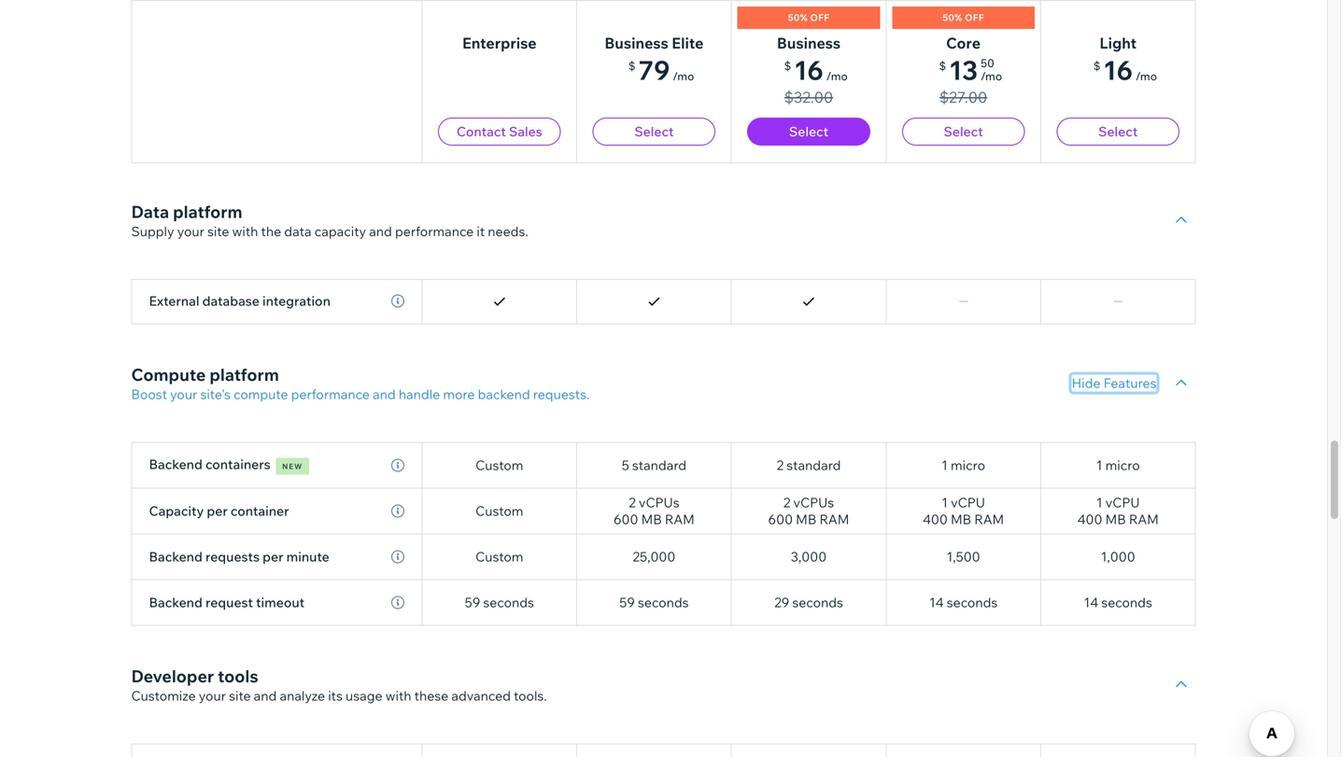 Task type: locate. For each thing, give the bounding box(es) containing it.
business up $32.00
[[777, 34, 841, 52]]

off
[[810, 12, 830, 23], [965, 12, 984, 23]]

2 vertical spatial 25,000
[[633, 549, 676, 565]]

1 horizontal spatial 400
[[1078, 511, 1103, 528]]

2 vertical spatial and
[[254, 688, 277, 704]]

vcpus
[[639, 495, 680, 511], [794, 495, 834, 511]]

600
[[614, 511, 638, 528], [768, 511, 793, 528]]

1 select button from the left
[[593, 118, 716, 146]]

0 horizontal spatial standard
[[632, 457, 687, 474]]

2 50% off from the left
[[943, 12, 984, 23]]

1 horizontal spatial standard
[[787, 457, 841, 474]]

container
[[231, 503, 289, 519]]

site down tools
[[229, 688, 251, 704]]

platform up compute
[[210, 364, 279, 385]]

1 vertical spatial and
[[373, 386, 396, 403]]

50% off
[[788, 12, 830, 23], [943, 12, 984, 23]]

standard
[[632, 457, 687, 474], [787, 457, 841, 474]]

0 horizontal spatial vcpus
[[639, 495, 680, 511]]

mb up 1,000
[[1106, 511, 1126, 528]]

site left the
[[207, 223, 229, 240]]

site
[[207, 223, 229, 240], [229, 688, 251, 704]]

1 horizontal spatial 16
[[1104, 54, 1133, 86]]

standard for 2 standard
[[787, 457, 841, 474]]

14 seconds down 1,500
[[929, 595, 998, 611]]

0 horizontal spatial 16
[[794, 54, 824, 86]]

select down $27.00
[[944, 123, 983, 140]]

1 horizontal spatial off
[[965, 12, 984, 23]]

platform
[[173, 201, 243, 222], [210, 364, 279, 385]]

1 vertical spatial backend
[[149, 549, 203, 565]]

1 horizontal spatial 59 seconds
[[620, 595, 689, 611]]

1 59 from the left
[[465, 595, 480, 611]]

1 horizontal spatial vcpus
[[794, 495, 834, 511]]

2 mb from the left
[[796, 511, 817, 528]]

per
[[272, 156, 293, 172], [272, 201, 293, 218], [207, 503, 228, 519], [263, 549, 283, 565]]

$ inside $ 16 /mo
[[1094, 59, 1101, 73]]

0 vertical spatial and
[[369, 223, 392, 240]]

1 50% from the left
[[788, 12, 808, 23]]

ram up 1,500
[[975, 511, 1004, 528]]

vcpu up 1,000
[[1106, 495, 1140, 511]]

requests
[[215, 156, 269, 172], [215, 201, 269, 218], [206, 549, 260, 565]]

site inside data platform supply your site with the data capacity and performance it needs.
[[207, 223, 229, 240]]

ram
[[665, 511, 695, 528], [820, 511, 850, 528], [975, 511, 1004, 528], [1129, 511, 1159, 528]]

59 seconds
[[465, 595, 534, 611], [620, 595, 689, 611]]

0 vertical spatial your
[[177, 223, 204, 240]]

1 select from the left
[[635, 123, 674, 140]]

4 $ from the left
[[1094, 59, 1101, 73]]

core
[[946, 34, 981, 52]]

seconds
[[483, 595, 534, 611], [638, 595, 689, 611], [792, 595, 843, 611], [947, 595, 998, 611], [1102, 595, 1153, 611]]

2 /mo from the left
[[826, 69, 848, 83]]

database
[[202, 293, 260, 309]]

2 ram from the left
[[820, 511, 850, 528]]

with inside data platform supply your site with the data capacity and performance it needs.
[[232, 223, 258, 240]]

features
[[1104, 375, 1157, 391]]

compute
[[131, 364, 206, 385]]

with
[[232, 223, 258, 240], [386, 688, 411, 704]]

0 horizontal spatial 2 vcpus 600 mb ram
[[614, 495, 695, 528]]

400
[[923, 511, 948, 528], [1078, 511, 1103, 528]]

your down compute
[[170, 386, 197, 403]]

16 down light
[[1104, 54, 1133, 86]]

400 up 1,000
[[1078, 511, 1103, 528]]

site inside 'developer tools customize your site and analyze its usage with these advanced tools.'
[[229, 688, 251, 704]]

external
[[149, 293, 199, 309]]

vcpu
[[951, 495, 985, 511], [1106, 495, 1140, 511]]

light
[[1100, 34, 1137, 52]]

your right the supply
[[177, 223, 204, 240]]

3 25,000 from the top
[[633, 549, 676, 565]]

analyze
[[280, 688, 325, 704]]

3 $ from the left
[[939, 59, 946, 73]]

1 vertical spatial 5,000
[[791, 110, 827, 126]]

1 vcpu 400 mb ram
[[923, 495, 1004, 528], [1078, 495, 1159, 528]]

ram down 5 standard
[[665, 511, 695, 528]]

1 $ from the left
[[629, 59, 636, 73]]

/mo inside core $ 13 50 /mo $27.00
[[981, 69, 1002, 83]]

minute up timeout
[[286, 549, 330, 565]]

contact sales
[[457, 123, 542, 140]]

59
[[465, 595, 480, 611], [620, 595, 635, 611]]

1 5,000 from the top
[[791, 64, 827, 80]]

/mo right 13
[[981, 69, 1002, 83]]

1 horizontal spatial 120
[[1107, 156, 1129, 172]]

off up 'business $ 16 /mo $32.00'
[[810, 12, 830, 23]]

backend for backend containers
[[149, 456, 203, 473]]

1 14 seconds from the left
[[929, 595, 998, 611]]

1 16 from the left
[[794, 54, 824, 86]]

0 vertical spatial data write requests per minute
[[149, 156, 339, 172]]

0 vertical spatial performance
[[395, 223, 474, 240]]

with inside 'developer tools customize your site and analyze its usage with these advanced tools.'
[[386, 688, 411, 704]]

handle
[[399, 386, 440, 403]]

0 horizontal spatial 50%
[[788, 12, 808, 23]]

select button up 500
[[747, 118, 870, 146]]

your down tools
[[199, 688, 226, 704]]

1 off from the left
[[810, 12, 830, 23]]

platform up the supply
[[173, 201, 243, 222]]

1 horizontal spatial vcpu
[[1106, 495, 1140, 511]]

0 vertical spatial platform
[[173, 201, 243, 222]]

1 vertical spatial site
[[229, 688, 251, 704]]

2 vertical spatial backend
[[149, 595, 203, 611]]

select button
[[593, 118, 716, 146], [747, 118, 870, 146], [902, 118, 1025, 146], [1057, 118, 1180, 146]]

14 seconds
[[929, 595, 998, 611], [1084, 595, 1153, 611]]

select up 3,500
[[635, 123, 674, 140]]

500
[[797, 156, 821, 172]]

50% up core
[[943, 12, 963, 23]]

0 vertical spatial 25,000
[[633, 64, 676, 80]]

2 select from the left
[[789, 123, 829, 140]]

2 seconds from the left
[[638, 595, 689, 611]]

mb
[[641, 511, 662, 528], [796, 511, 817, 528], [951, 511, 972, 528], [1106, 511, 1126, 528]]

29 seconds
[[774, 595, 843, 611]]

and left handle
[[373, 386, 396, 403]]

3,000
[[946, 64, 982, 80], [1100, 64, 1136, 80], [946, 110, 982, 126], [1100, 110, 1136, 126], [791, 549, 827, 565]]

3 /mo from the left
[[981, 69, 1002, 83]]

2 $ from the left
[[784, 59, 791, 73]]

external database integration
[[149, 293, 331, 309]]

your inside 'developer tools customize your site and analyze its usage with these advanced tools.'
[[199, 688, 226, 704]]

micro up 1,500
[[951, 457, 985, 474]]

capacity
[[315, 223, 366, 240]]

mb up 1,500
[[951, 511, 972, 528]]

2 off from the left
[[965, 12, 984, 23]]

5 seconds from the left
[[1102, 595, 1153, 611]]

0 horizontal spatial 59 seconds
[[465, 595, 534, 611]]

select down $ 16 /mo
[[1099, 123, 1138, 140]]

backend left request
[[149, 595, 203, 611]]

5,000
[[791, 64, 827, 80], [791, 110, 827, 126]]

0 vertical spatial with
[[232, 223, 258, 240]]

capacity
[[149, 503, 204, 519]]

backend
[[149, 456, 203, 473], [149, 549, 203, 565], [149, 595, 203, 611]]

2 1 micro from the left
[[1096, 457, 1140, 474]]

and
[[369, 223, 392, 240], [373, 386, 396, 403], [254, 688, 277, 704]]

16 up $32.00
[[794, 54, 824, 86]]

25,000 down business elite at the top of page
[[633, 64, 676, 80]]

0 horizontal spatial 14 seconds
[[929, 595, 998, 611]]

backend requests per minute
[[149, 549, 330, 565]]

50% up 'business $ 16 /mo $32.00'
[[788, 12, 808, 23]]

custom
[[476, 110, 523, 126], [476, 156, 523, 172], [476, 457, 523, 474], [476, 503, 523, 519], [476, 549, 523, 565]]

0 vertical spatial 5,000
[[791, 64, 827, 80]]

1 horizontal spatial 50%
[[943, 12, 963, 23]]

/mo right 79
[[673, 69, 694, 83]]

600 down 5
[[614, 511, 638, 528]]

50% off for 16
[[788, 12, 830, 23]]

3 ram from the left
[[975, 511, 1004, 528]]

select up 500
[[789, 123, 829, 140]]

performance left "it"
[[395, 223, 474, 240]]

1
[[960, 18, 967, 35], [942, 457, 948, 474], [1096, 457, 1103, 474], [942, 495, 948, 511], [1097, 495, 1103, 511]]

50%
[[788, 12, 808, 23], [943, 12, 963, 23]]

2 59 seconds from the left
[[620, 595, 689, 611]]

0 horizontal spatial performance
[[291, 386, 370, 403]]

vcpu up 1,500
[[951, 495, 985, 511]]

5
[[622, 457, 629, 474]]

/mo up $32.00
[[826, 69, 848, 83]]

minute up 'data'
[[296, 201, 339, 218]]

2 vertical spatial minute
[[286, 549, 330, 565]]

4
[[805, 18, 813, 35]]

2 backend from the top
[[149, 549, 203, 565]]

1 horizontal spatial performance
[[395, 223, 474, 240]]

2 vertical spatial your
[[199, 688, 226, 704]]

2 vcpus 600 mb ram down 2 standard
[[768, 495, 850, 528]]

1 vcpus from the left
[[639, 495, 680, 511]]

0 horizontal spatial 59
[[465, 595, 480, 611]]

2 standard from the left
[[787, 457, 841, 474]]

your inside data platform supply your site with the data capacity and performance it needs.
[[177, 223, 204, 240]]

1 vertical spatial minute
[[296, 201, 339, 218]]

0 horizontal spatial 120
[[953, 156, 974, 172]]

0 vertical spatial backend
[[149, 456, 203, 473]]

0 horizontal spatial 1 vcpu 400 mb ram
[[923, 495, 1004, 528]]

vcpus down 2 standard
[[794, 495, 834, 511]]

1 horizontal spatial 600
[[768, 511, 793, 528]]

0 horizontal spatial 600
[[614, 511, 638, 528]]

1 horizontal spatial business
[[777, 34, 841, 52]]

4 /mo from the left
[[1136, 69, 1157, 83]]

2 vcpus 600 mb ram down 5 standard
[[614, 495, 695, 528]]

50% off up 'business $ 16 /mo $32.00'
[[788, 12, 830, 23]]

1 micro down hide features button at the right of page
[[1096, 457, 1140, 474]]

1 horizontal spatial 14 seconds
[[1084, 595, 1153, 611]]

minute up data platform supply your site with the data capacity and performance it needs.
[[296, 156, 339, 172]]

1 horizontal spatial micro
[[1106, 457, 1140, 474]]

$ inside 'business $ 16 /mo $32.00'
[[784, 59, 791, 73]]

0 vertical spatial write
[[181, 156, 212, 172]]

5,000 up $32.00
[[791, 64, 827, 80]]

/mo down light
[[1136, 69, 1157, 83]]

1 data write requests per minute from the top
[[149, 156, 339, 172]]

5 custom from the top
[[476, 549, 523, 565]]

minute
[[296, 156, 339, 172], [296, 201, 339, 218], [286, 549, 330, 565]]

your
[[177, 223, 204, 240], [170, 386, 197, 403], [199, 688, 226, 704]]

ram down 2 standard
[[820, 511, 850, 528]]

1 25,000 from the top
[[633, 64, 676, 80]]

1 micro up 1,500
[[942, 457, 985, 474]]

1 vertical spatial data write requests per minute
[[149, 201, 339, 218]]

mb down 2 standard
[[796, 511, 817, 528]]

5,000 down $32.00
[[791, 110, 827, 126]]

$ 79 /mo
[[629, 54, 694, 86]]

and inside 'developer tools customize your site and analyze its usage with these advanced tools.'
[[254, 688, 277, 704]]

1 write from the top
[[181, 156, 212, 172]]

0 vertical spatial requests
[[215, 156, 269, 172]]

14
[[929, 595, 944, 611], [1084, 595, 1099, 611]]

your for developer
[[199, 688, 226, 704]]

600 down 2 standard
[[768, 511, 793, 528]]

ram up 1,000
[[1129, 511, 1159, 528]]

site for tools
[[229, 688, 251, 704]]

2 vcpus 600 mb ram
[[614, 495, 695, 528], [768, 495, 850, 528]]

0 horizontal spatial micro
[[951, 457, 985, 474]]

1 2 vcpus 600 mb ram from the left
[[614, 495, 695, 528]]

with left the
[[232, 223, 258, 240]]

2 50% from the left
[[943, 12, 963, 23]]

off up core
[[965, 12, 984, 23]]

1 horizontal spatial 59
[[620, 595, 635, 611]]

0 horizontal spatial vcpu
[[951, 495, 985, 511]]

containers
[[206, 456, 271, 473]]

business for business elite
[[605, 34, 669, 52]]

select button down $ 16 /mo
[[1057, 118, 1180, 146]]

3 backend from the top
[[149, 595, 203, 611]]

business inside 'business $ 16 /mo $32.00'
[[777, 34, 841, 52]]

backend down capacity
[[149, 549, 203, 565]]

platform inside data platform supply your site with the data capacity and performance it needs.
[[173, 201, 243, 222]]

1 vertical spatial your
[[170, 386, 197, 403]]

select
[[635, 123, 674, 140], [789, 123, 829, 140], [944, 123, 983, 140], [1099, 123, 1138, 140]]

1 vertical spatial platform
[[210, 364, 279, 385]]

platform inside compute platform boost your site's compute performance and handle more backend requests.
[[210, 364, 279, 385]]

1 horizontal spatial 14
[[1084, 595, 1099, 611]]

400 up 1,500
[[923, 511, 948, 528]]

performance
[[395, 223, 474, 240], [291, 386, 370, 403]]

1 50% off from the left
[[788, 12, 830, 23]]

1 seconds from the left
[[483, 595, 534, 611]]

select button down $27.00
[[902, 118, 1025, 146]]

performance inside data platform supply your site with the data capacity and performance it needs.
[[395, 223, 474, 240]]

1 backend from the top
[[149, 456, 203, 473]]

0 horizontal spatial 14
[[929, 595, 944, 611]]

2 vertical spatial requests
[[206, 549, 260, 565]]

1 horizontal spatial with
[[386, 688, 411, 704]]

1 vertical spatial performance
[[291, 386, 370, 403]]

data write requests per minute
[[149, 156, 339, 172], [149, 201, 339, 218]]

14 seconds down 1,000
[[1084, 595, 1153, 611]]

50% off up core
[[943, 12, 984, 23]]

2 120 from the left
[[1107, 156, 1129, 172]]

2 2 vcpus 600 mb ram from the left
[[768, 495, 850, 528]]

and inside data platform supply your site with the data capacity and performance it needs.
[[369, 223, 392, 240]]

$ down light
[[1094, 59, 1101, 73]]

1 vcpu 400 mb ram up 1,500
[[923, 495, 1004, 528]]

1,000
[[1101, 549, 1136, 565]]

1 horizontal spatial 2 vcpus 600 mb ram
[[768, 495, 850, 528]]

backend for backend requests per minute
[[149, 549, 203, 565]]

120
[[953, 156, 974, 172], [1107, 156, 1129, 172]]

0 horizontal spatial business
[[605, 34, 669, 52]]

0 horizontal spatial with
[[232, 223, 258, 240]]

1 /mo from the left
[[673, 69, 694, 83]]

1 vertical spatial write
[[181, 201, 212, 218]]

1 1 vcpu 400 mb ram from the left
[[923, 495, 1004, 528]]

16
[[794, 54, 824, 86], [1104, 54, 1133, 86]]

0 horizontal spatial 1 micro
[[942, 457, 985, 474]]

backend up capacity
[[149, 456, 203, 473]]

1 vertical spatial with
[[386, 688, 411, 704]]

micro down hide features button at the right of page
[[1106, 457, 1140, 474]]

2 1 vcpu 400 mb ram from the left
[[1078, 495, 1159, 528]]

platform for compute platform
[[210, 364, 279, 385]]

data
[[149, 156, 178, 172], [131, 201, 169, 222], [149, 201, 178, 218]]

/mo
[[673, 69, 694, 83], [826, 69, 848, 83], [981, 69, 1002, 83], [1136, 69, 1157, 83]]

2 14 seconds from the left
[[1084, 595, 1153, 611]]

2
[[777, 457, 784, 474], [629, 495, 636, 511], [784, 495, 791, 511]]

3,000 down $27.00
[[946, 110, 982, 126]]

business for business $ 16 /mo $32.00
[[777, 34, 841, 52]]

1 standard from the left
[[632, 457, 687, 474]]

$ left 13
[[939, 59, 946, 73]]

and down tools
[[254, 688, 277, 704]]

1 horizontal spatial 50% off
[[943, 12, 984, 23]]

business
[[605, 34, 669, 52], [777, 34, 841, 52]]

$ up $32.00
[[784, 59, 791, 73]]

$ inside core $ 13 50 /mo $27.00
[[939, 59, 946, 73]]

1 400 from the left
[[923, 511, 948, 528]]

$
[[629, 59, 636, 73], [784, 59, 791, 73], [939, 59, 946, 73], [1094, 59, 1101, 73]]

with left these
[[386, 688, 411, 704]]

1 horizontal spatial 1 vcpu 400 mb ram
[[1078, 495, 1159, 528]]

performance right compute
[[291, 386, 370, 403]]

integration
[[262, 293, 331, 309]]

0 vertical spatial site
[[207, 223, 229, 240]]

25,000 up 3,500
[[633, 110, 676, 126]]

25,000 down 5 standard
[[633, 549, 676, 565]]

your inside compute platform boost your site's compute performance and handle more backend requests.
[[170, 386, 197, 403]]

boost
[[131, 386, 167, 403]]

its
[[328, 688, 343, 704]]

$ left 79
[[629, 59, 636, 73]]

25,000 for compute platform
[[633, 549, 676, 565]]

select button up 3,500
[[593, 118, 716, 146]]

1 business from the left
[[605, 34, 669, 52]]

1 vcpu 400 mb ram up 1,000
[[1078, 495, 1159, 528]]

business up 79
[[605, 34, 669, 52]]

mb down 5 standard
[[641, 511, 662, 528]]

needs.
[[488, 223, 528, 240]]

vcpus down 5 standard
[[639, 495, 680, 511]]

0 horizontal spatial off
[[810, 12, 830, 23]]

1 vertical spatial 25,000
[[633, 110, 676, 126]]

4 select button from the left
[[1057, 118, 1180, 146]]

1 horizontal spatial 1 micro
[[1096, 457, 1140, 474]]

0 horizontal spatial 400
[[923, 511, 948, 528]]

1 14 from the left
[[929, 595, 944, 611]]

and right capacity at the left top
[[369, 223, 392, 240]]

0 horizontal spatial 50% off
[[788, 12, 830, 23]]

2 business from the left
[[777, 34, 841, 52]]



Task type: vqa. For each thing, say whether or not it's contained in the screenshot.
1st standard from the left
yes



Task type: describe. For each thing, give the bounding box(es) containing it.
2 select button from the left
[[747, 118, 870, 146]]

50
[[981, 56, 995, 70]]

2 data write requests per minute from the top
[[149, 201, 339, 218]]

your for compute
[[170, 386, 197, 403]]

business $ 16 /mo $32.00
[[777, 34, 848, 106]]

0 vertical spatial minute
[[296, 156, 339, 172]]

2 14 from the left
[[1084, 595, 1099, 611]]

usage
[[346, 688, 383, 704]]

tools
[[218, 666, 258, 687]]

data
[[284, 223, 312, 240]]

3 select button from the left
[[902, 118, 1025, 146]]

16 inside 'business $ 16 /mo $32.00'
[[794, 54, 824, 86]]

contact
[[457, 123, 506, 140]]

2 5,000 from the top
[[791, 110, 827, 126]]

$27.00
[[940, 88, 988, 106]]

requests.
[[533, 386, 590, 403]]

backend containers
[[149, 456, 271, 473]]

1 micro from the left
[[951, 457, 985, 474]]

3,000 down light
[[1100, 64, 1136, 80]]

$ 16 /mo
[[1094, 54, 1157, 86]]

1 vcpu from the left
[[951, 495, 985, 511]]

compute
[[234, 386, 288, 403]]

29
[[774, 595, 790, 611]]

1 59 seconds from the left
[[465, 595, 534, 611]]

business elite
[[605, 34, 704, 52]]

elite
[[672, 34, 704, 52]]

platform for data platform
[[173, 201, 243, 222]]

2 600 from the left
[[768, 511, 793, 528]]

13
[[949, 54, 978, 86]]

tools.
[[514, 688, 547, 704]]

backend
[[478, 386, 530, 403]]

79
[[638, 54, 670, 86]]

2 micro from the left
[[1106, 457, 1140, 474]]

data inside data platform supply your site with the data capacity and performance it needs.
[[131, 201, 169, 222]]

3,500
[[637, 156, 672, 172]]

/mo inside $ 79 /mo
[[673, 69, 694, 83]]

2 vcpus from the left
[[794, 495, 834, 511]]

timeout
[[256, 595, 305, 611]]

3 seconds from the left
[[792, 595, 843, 611]]

4 mb from the left
[[1106, 511, 1126, 528]]

1 vertical spatial requests
[[215, 201, 269, 218]]

developer
[[131, 666, 214, 687]]

50% for 16
[[788, 12, 808, 23]]

3,000 up "29 seconds"
[[791, 549, 827, 565]]

2 16 from the left
[[1104, 54, 1133, 86]]

2 59 from the left
[[620, 595, 635, 611]]

these
[[414, 688, 449, 704]]

3 mb from the left
[[951, 511, 972, 528]]

developer tools customize your site and analyze its usage with these advanced tools.
[[131, 666, 547, 704]]

off for 13
[[965, 12, 984, 23]]

3,000 up $27.00
[[946, 64, 982, 80]]

1 120 from the left
[[953, 156, 974, 172]]

2 25,000 from the top
[[633, 110, 676, 126]]

5 standard
[[622, 457, 687, 474]]

and inside compute platform boost your site's compute performance and handle more backend requests.
[[373, 386, 396, 403]]

4 seconds from the left
[[947, 595, 998, 611]]

hide features button
[[1072, 375, 1157, 392]]

1 600 from the left
[[614, 511, 638, 528]]

2 vcpu from the left
[[1106, 495, 1140, 511]]

capacity per container
[[149, 503, 289, 519]]

2 standard
[[777, 457, 841, 474]]

site for platform
[[207, 223, 229, 240]]

new
[[282, 462, 303, 471]]

performance inside compute platform boost your site's compute performance and handle more backend requests.
[[291, 386, 370, 403]]

your for data
[[177, 223, 204, 240]]

1 custom from the top
[[476, 110, 523, 126]]

data platform supply your site with the data capacity and performance it needs.
[[131, 201, 528, 240]]

3,000 down $ 16 /mo
[[1100, 110, 1136, 126]]

/mo inside $ 16 /mo
[[1136, 69, 1157, 83]]

50% off for 13
[[943, 12, 984, 23]]

2 write from the top
[[181, 201, 212, 218]]

4 select from the left
[[1099, 123, 1138, 140]]

3 select from the left
[[944, 123, 983, 140]]

2 400 from the left
[[1078, 511, 1103, 528]]

standard for 5 standard
[[632, 457, 687, 474]]

request
[[206, 595, 253, 611]]

supply
[[131, 223, 174, 240]]

backend request timeout
[[149, 595, 305, 611]]

the
[[261, 223, 281, 240]]

enterprise
[[462, 34, 537, 52]]

contact sales button
[[438, 118, 561, 146]]

backend for backend request timeout
[[149, 595, 203, 611]]

1 ram from the left
[[665, 511, 695, 528]]

3 custom from the top
[[476, 457, 523, 474]]

/mo inside 'business $ 16 /mo $32.00'
[[826, 69, 848, 83]]

1 mb from the left
[[641, 511, 662, 528]]

$ inside $ 79 /mo
[[629, 59, 636, 73]]

50% for 13
[[943, 12, 963, 23]]

more
[[443, 386, 475, 403]]

compute platform boost your site's compute performance and handle more backend requests.
[[131, 364, 590, 403]]

advanced
[[452, 688, 511, 704]]

$32.00
[[784, 88, 833, 106]]

4 ram from the left
[[1129, 511, 1159, 528]]

hide
[[1072, 375, 1101, 391]]

customize
[[131, 688, 196, 704]]

it
[[477, 223, 485, 240]]

25,000 for data platform
[[633, 64, 676, 80]]

hide features
[[1072, 375, 1157, 391]]

off for 16
[[810, 12, 830, 23]]

sales
[[509, 123, 542, 140]]

core $ 13 50 /mo $27.00
[[939, 34, 1002, 106]]

1 1 micro from the left
[[942, 457, 985, 474]]

4 custom from the top
[[476, 503, 523, 519]]

1,500
[[947, 549, 980, 565]]

site's
[[200, 386, 231, 403]]

2 custom from the top
[[476, 156, 523, 172]]



